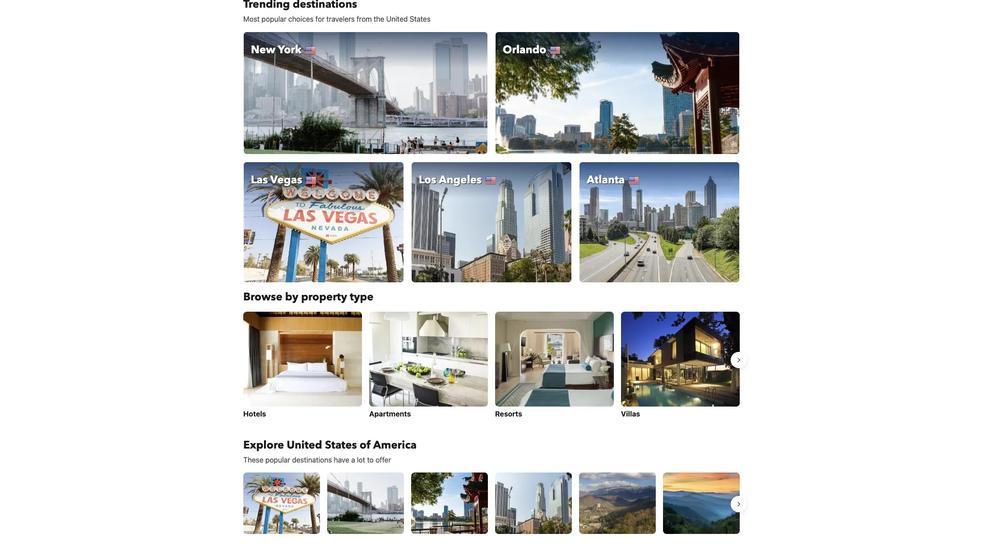 Task type: vqa. For each thing, say whether or not it's contained in the screenshot.
'apartments' Link at the left of the page
yes



Task type: locate. For each thing, give the bounding box(es) containing it.
1 vertical spatial united
[[287, 438, 323, 453]]

united right the
[[387, 15, 408, 23]]

orlando
[[503, 42, 547, 57]]

popular down explore
[[266, 456, 290, 464]]

1 region from the top
[[236, 308, 748, 424]]

states
[[410, 15, 431, 23], [325, 438, 357, 453]]

hotels
[[244, 410, 266, 418]]

a
[[352, 456, 355, 464]]

0 horizontal spatial states
[[325, 438, 357, 453]]

states inside explore united states of america these popular destinations have a lot to offer
[[325, 438, 357, 453]]

popular
[[262, 15, 287, 23], [266, 456, 290, 464]]

2 region from the top
[[236, 469, 748, 538]]

choices
[[289, 15, 314, 23]]

united
[[387, 15, 408, 23], [287, 438, 323, 453]]

1 horizontal spatial united
[[387, 15, 408, 23]]

have
[[334, 456, 350, 464]]

of
[[360, 438, 371, 453]]

popular right most at the left of the page
[[262, 15, 287, 23]]

by
[[285, 289, 299, 304]]

new
[[251, 42, 276, 57]]

los
[[419, 173, 437, 187]]

states right the
[[410, 15, 431, 23]]

1 vertical spatial states
[[325, 438, 357, 453]]

travelers
[[327, 15, 355, 23]]

0 horizontal spatial united
[[287, 438, 323, 453]]

region containing hotels
[[236, 308, 748, 424]]

united inside explore united states of america these popular destinations have a lot to offer
[[287, 438, 323, 453]]

1 vertical spatial region
[[236, 469, 748, 538]]

atlanta
[[587, 173, 625, 187]]

apartments link
[[370, 311, 488, 420]]

united up destinations
[[287, 438, 323, 453]]

0 vertical spatial states
[[410, 15, 431, 23]]

1 vertical spatial popular
[[266, 456, 290, 464]]

las vegas link
[[244, 162, 404, 283]]

0 vertical spatial region
[[236, 308, 748, 424]]

villas link
[[622, 311, 740, 420]]

for
[[316, 15, 325, 23]]

lot
[[357, 456, 366, 464]]

new york link
[[244, 32, 488, 155]]

popular inside explore united states of america these popular destinations have a lot to offer
[[266, 456, 290, 464]]

region
[[236, 308, 748, 424], [236, 469, 748, 538]]

0 vertical spatial united
[[387, 15, 408, 23]]

resorts
[[496, 410, 523, 418]]

los angeles link
[[412, 162, 572, 283]]

property
[[301, 289, 347, 304]]

angeles
[[439, 173, 482, 187]]

states up have
[[325, 438, 357, 453]]



Task type: describe. For each thing, give the bounding box(es) containing it.
resorts link
[[496, 311, 614, 420]]

america
[[374, 438, 417, 453]]

most
[[244, 15, 260, 23]]

explore united states of america these popular destinations have a lot to offer
[[244, 438, 417, 464]]

type
[[350, 289, 374, 304]]

las vegas
[[251, 173, 302, 187]]

0 vertical spatial popular
[[262, 15, 287, 23]]

browse by property type
[[244, 289, 374, 304]]

to
[[367, 456, 374, 464]]

hotels link
[[244, 311, 362, 420]]

the
[[374, 15, 385, 23]]

york
[[278, 42, 302, 57]]

these
[[244, 456, 264, 464]]

most popular choices for travelers from the united states
[[244, 15, 431, 23]]

los angeles
[[419, 173, 482, 187]]

from
[[357, 15, 372, 23]]

apartments
[[370, 410, 411, 418]]

orlando link
[[496, 32, 740, 155]]

atlanta link
[[580, 162, 740, 283]]

offer
[[376, 456, 391, 464]]

villas
[[622, 410, 641, 418]]

browse
[[244, 289, 283, 304]]

1 horizontal spatial states
[[410, 15, 431, 23]]

new york
[[251, 42, 302, 57]]

las
[[251, 173, 268, 187]]

explore
[[244, 438, 284, 453]]

vegas
[[271, 173, 302, 187]]

destinations
[[292, 456, 332, 464]]



